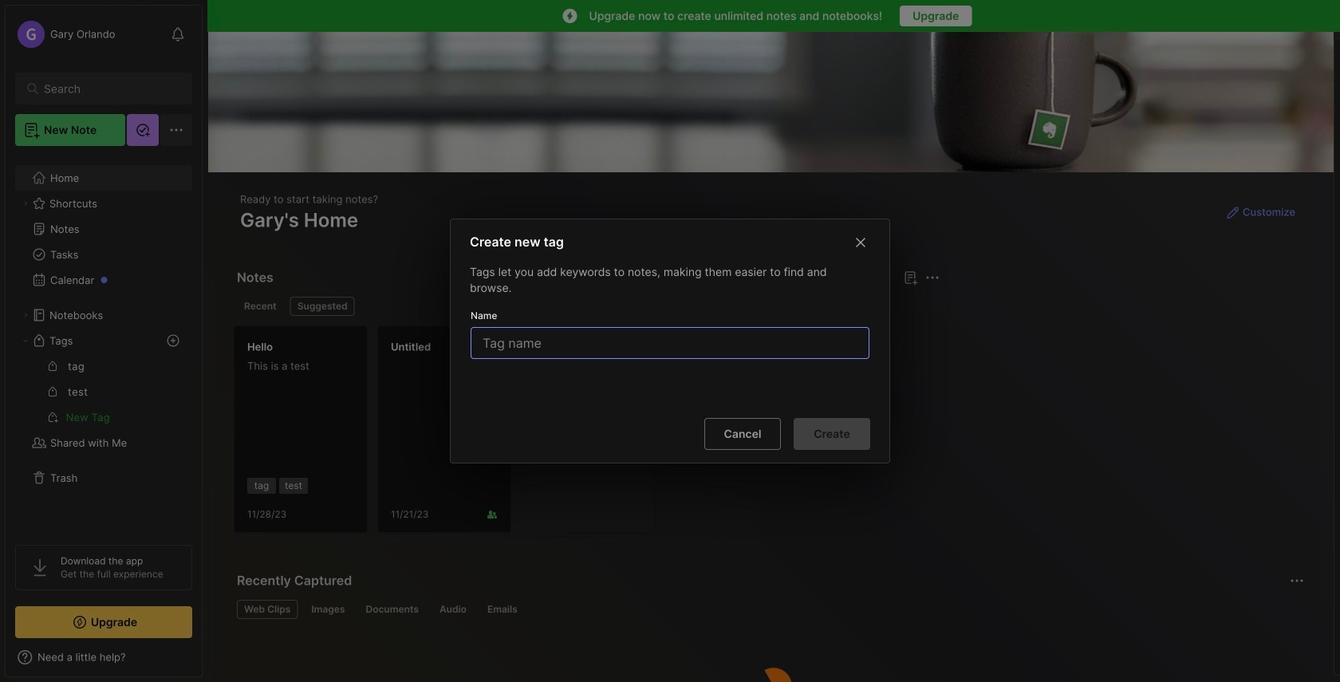 Task type: vqa. For each thing, say whether or not it's contained in the screenshot.
Expand Notebooks image
yes



Task type: describe. For each thing, give the bounding box(es) containing it.
2 tab list from the top
[[237, 600, 1302, 619]]

expand tags image
[[21, 336, 30, 345]]

main element
[[0, 0, 207, 682]]

tree inside the main element
[[6, 156, 202, 531]]

close image
[[851, 233, 870, 252]]



Task type: locate. For each thing, give the bounding box(es) containing it.
0 vertical spatial tab list
[[237, 297, 937, 316]]

None search field
[[44, 79, 171, 98]]

tab list
[[237, 297, 937, 316], [237, 600, 1302, 619]]

Search text field
[[44, 81, 171, 97]]

tree
[[6, 156, 202, 531]]

Tag name text field
[[481, 328, 862, 358]]

none search field inside the main element
[[44, 79, 171, 98]]

1 tab list from the top
[[237, 297, 937, 316]]

expand notebooks image
[[21, 310, 30, 320]]

row group
[[234, 326, 665, 543]]

group
[[15, 353, 191, 430]]

1 vertical spatial tab list
[[237, 600, 1302, 619]]

group inside the main element
[[15, 353, 191, 430]]

tab
[[237, 297, 284, 316], [290, 297, 355, 316], [237, 600, 298, 619], [304, 600, 352, 619], [359, 600, 426, 619], [432, 600, 474, 619], [480, 600, 525, 619]]



